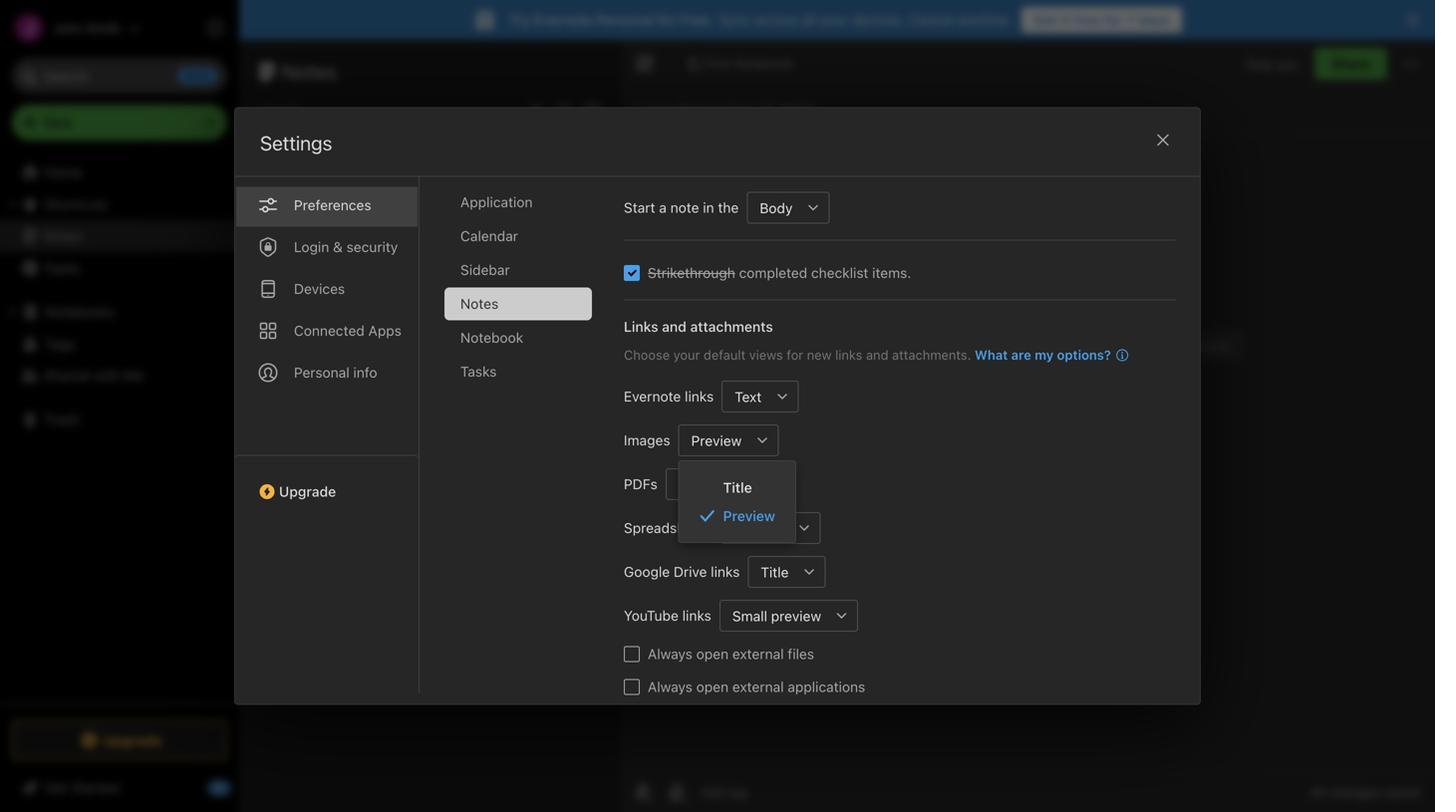 Task type: vqa. For each thing, say whether or not it's contained in the screenshot.
'Earth' to the top
no



Task type: describe. For each thing, give the bounding box(es) containing it.
small
[[733, 608, 768, 625]]

1 vertical spatial settings
[[260, 131, 332, 155]]

Choose default view option for YouTube links field
[[720, 600, 859, 632]]

tasks button
[[0, 252, 238, 284]]

drive
[[674, 564, 707, 580]]

external for files
[[733, 646, 784, 663]]

start a note in the
[[624, 199, 739, 216]]

views
[[750, 348, 784, 362]]

changes
[[1330, 785, 1381, 800]]

days
[[1139, 11, 1171, 28]]

always for always open external applications
[[648, 679, 693, 696]]

default
[[704, 348, 746, 362]]

personal inside tab list
[[294, 364, 350, 381]]

expand note image
[[633, 52, 657, 76]]

title link
[[680, 474, 796, 502]]

youtube
[[624, 608, 679, 624]]

evernote links
[[624, 388, 714, 405]]

preview inside dropdown list menu
[[724, 508, 776, 525]]

pdfs
[[624, 476, 658, 493]]

dropdown list menu
[[680, 474, 796, 531]]

notebook tab
[[445, 322, 592, 355]]

notes inside tab
[[461, 296, 499, 312]]

add a reminder image
[[631, 781, 655, 805]]

Always open external applications checkbox
[[624, 680, 640, 696]]

only
[[1246, 56, 1274, 71]]

Choose default view option for Images field
[[679, 425, 779, 457]]

links right drive
[[711, 564, 740, 580]]

anytime.
[[958, 11, 1012, 28]]

open for always open external applications
[[697, 679, 729, 696]]

1
[[263, 102, 270, 119]]

images
[[624, 432, 671, 449]]

body
[[760, 200, 793, 216]]

trash
[[44, 411, 79, 428]]

try evernote personal for free: sync across all your devices. cancel anytime.
[[510, 11, 1012, 28]]

my
[[1035, 348, 1054, 362]]

login
[[294, 239, 329, 255]]

note window element
[[619, 40, 1436, 813]]

preview link
[[680, 502, 796, 531]]

notes tab
[[445, 288, 592, 321]]

tree containing home
[[0, 157, 239, 703]]

0 horizontal spatial your
[[674, 348, 700, 362]]

1 note
[[263, 102, 302, 119]]

calendar tab
[[445, 220, 592, 253]]

all
[[802, 11, 816, 28]]

links
[[624, 319, 659, 335]]

with
[[93, 367, 120, 384]]

attachments
[[691, 319, 774, 335]]

0 vertical spatial note
[[273, 102, 302, 119]]

title button
[[748, 556, 794, 588]]

calendar
[[461, 228, 518, 244]]

security
[[347, 239, 398, 255]]

items.
[[873, 265, 912, 281]]

login & security
[[294, 239, 398, 255]]

for for 7
[[1105, 11, 1124, 28]]

tags button
[[0, 328, 238, 360]]

connected apps
[[294, 323, 402, 339]]

title inside button
[[761, 564, 789, 581]]

preview button
[[679, 425, 747, 457]]

youtube links
[[624, 608, 712, 624]]

a few minutes ago
[[265, 217, 368, 231]]

new button
[[12, 105, 227, 141]]

nov
[[731, 101, 756, 118]]

personal info
[[294, 364, 378, 381]]

last
[[635, 101, 663, 118]]

title inside dropdown list menu
[[724, 480, 753, 496]]

tasks inside tasks button
[[44, 260, 80, 276]]

settings tooltip
[[221, 8, 319, 47]]

what
[[975, 348, 1008, 362]]

choose default view option for pdfs image
[[666, 469, 791, 501]]

Choose default view option for Evernote links field
[[722, 381, 799, 413]]

1 horizontal spatial and
[[867, 348, 889, 362]]

cancel
[[910, 11, 954, 28]]

for for free:
[[658, 11, 676, 28]]

free:
[[680, 11, 713, 28]]

it
[[1062, 11, 1071, 28]]

17,
[[760, 101, 776, 118]]

links right new
[[836, 348, 863, 362]]

share button
[[1315, 48, 1388, 80]]

get it free for 7 days
[[1034, 11, 1171, 28]]

connected
[[294, 323, 365, 339]]

attachments.
[[893, 348, 972, 362]]

preview
[[772, 608, 822, 625]]

sidebar
[[461, 262, 510, 278]]

shared with me link
[[0, 360, 238, 392]]

settings image
[[203, 16, 227, 40]]

ago
[[347, 217, 368, 231]]

tab list for start a note in the
[[445, 186, 608, 694]]

try
[[510, 11, 531, 28]]

all changes saved
[[1311, 785, 1420, 800]]

untitled
[[265, 154, 318, 171]]

text button
[[722, 381, 767, 413]]

Choose default view option for Spreadsheets field
[[721, 513, 821, 544]]

options?
[[1058, 348, 1112, 362]]

all
[[1311, 785, 1326, 800]]

text
[[735, 389, 762, 405]]

new
[[44, 114, 73, 131]]

first notebook button
[[680, 50, 801, 78]]

1 vertical spatial a
[[265, 217, 272, 231]]

close image
[[1152, 128, 1176, 152]]

choose
[[624, 348, 670, 362]]

tasks inside tasks 'tab'
[[461, 363, 497, 380]]

sidebar tab
[[445, 254, 592, 287]]

minutes
[[299, 217, 343, 231]]

on
[[711, 101, 727, 118]]



Task type: locate. For each thing, give the bounding box(es) containing it.
strikethrough completed checklist items.
[[648, 265, 912, 281]]

add tag image
[[665, 781, 689, 805]]

1 vertical spatial notebook
[[461, 330, 524, 346]]

2 vertical spatial notes
[[461, 296, 499, 312]]

share
[[1332, 55, 1371, 72]]

Choose default view option for Google Drive links field
[[748, 556, 826, 588]]

personal up "expand note" image
[[597, 11, 654, 28]]

in
[[703, 199, 715, 216]]

few
[[275, 217, 295, 231]]

google drive links
[[624, 564, 740, 580]]

upgrade button inside tab list
[[235, 455, 419, 508]]

tasks
[[44, 260, 80, 276], [461, 363, 497, 380]]

0 horizontal spatial upgrade button
[[12, 721, 227, 761]]

shared with me
[[44, 367, 144, 384]]

1 vertical spatial note
[[671, 199, 700, 216]]

open
[[697, 646, 729, 663], [697, 679, 729, 696]]

evernote down choose
[[624, 388, 681, 405]]

shared
[[44, 367, 89, 384]]

1 horizontal spatial evernote
[[624, 388, 681, 405]]

0 vertical spatial personal
[[597, 11, 654, 28]]

upgrade button
[[235, 455, 419, 508], [12, 721, 227, 761]]

a
[[659, 199, 667, 216], [265, 217, 272, 231]]

external
[[733, 646, 784, 663], [733, 679, 784, 696]]

title
[[724, 480, 753, 496], [761, 564, 789, 581]]

Start a new note in the body or title. field
[[747, 192, 830, 224]]

0 vertical spatial always
[[648, 646, 693, 663]]

0 horizontal spatial note
[[273, 102, 302, 119]]

notebooks
[[45, 304, 115, 320]]

0 vertical spatial settings
[[251, 20, 303, 35]]

sync
[[720, 11, 752, 28]]

&
[[333, 239, 343, 255]]

Search text field
[[26, 58, 213, 94]]

completed
[[739, 265, 808, 281]]

edited
[[666, 101, 707, 118]]

notebook inside tab
[[461, 330, 524, 346]]

tasks down the notebook tab
[[461, 363, 497, 380]]

title up 'preview' link
[[724, 480, 753, 496]]

0 vertical spatial evernote
[[534, 11, 593, 28]]

Always open external files checkbox
[[624, 647, 640, 663]]

0 vertical spatial upgrade
[[279, 484, 336, 500]]

personal
[[597, 11, 654, 28], [294, 364, 350, 381]]

1 vertical spatial always
[[648, 679, 693, 696]]

for inside "button"
[[1105, 11, 1124, 28]]

2023
[[780, 101, 814, 118]]

1 horizontal spatial upgrade
[[279, 484, 336, 500]]

1 horizontal spatial title
[[761, 564, 789, 581]]

for left free:
[[658, 11, 676, 28]]

always for always open external files
[[648, 646, 693, 663]]

Choose default view option for PDFs field
[[666, 469, 791, 501]]

1 vertical spatial and
[[867, 348, 889, 362]]

1 always from the top
[[648, 646, 693, 663]]

Note Editor text field
[[619, 136, 1436, 772]]

only you
[[1246, 56, 1299, 71]]

2 always from the top
[[648, 679, 693, 696]]

trash link
[[0, 404, 238, 436]]

body button
[[747, 192, 798, 224]]

expand notebooks image
[[5, 304, 21, 320]]

0 vertical spatial open
[[697, 646, 729, 663]]

application tab
[[445, 186, 592, 219]]

a right 'start'
[[659, 199, 667, 216]]

0 vertical spatial external
[[733, 646, 784, 663]]

preview
[[692, 433, 742, 449], [724, 508, 776, 525]]

the
[[718, 199, 739, 216]]

links
[[836, 348, 863, 362], [685, 388, 714, 405], [711, 564, 740, 580], [683, 608, 712, 624]]

me
[[124, 367, 144, 384]]

0 vertical spatial notebook
[[735, 56, 794, 71]]

1 horizontal spatial tab list
[[445, 186, 608, 694]]

links left text button
[[685, 388, 714, 405]]

1 vertical spatial notes
[[44, 228, 82, 244]]

always right always open external files 'checkbox'
[[648, 646, 693, 663]]

2 external from the top
[[733, 679, 784, 696]]

external up always open external applications
[[733, 646, 784, 663]]

Select303 checkbox
[[624, 265, 640, 281]]

1 external from the top
[[733, 646, 784, 663]]

devices.
[[852, 11, 906, 28]]

1 vertical spatial external
[[733, 679, 784, 696]]

1 vertical spatial upgrade
[[103, 733, 162, 749]]

get
[[1034, 11, 1058, 28]]

across
[[756, 11, 798, 28]]

personal down connected
[[294, 364, 350, 381]]

1 horizontal spatial for
[[787, 348, 804, 362]]

1 horizontal spatial notes
[[282, 60, 337, 83]]

preferences
[[294, 197, 372, 213]]

tab list containing preferences
[[235, 166, 420, 694]]

saved
[[1385, 785, 1420, 800]]

what are my options?
[[975, 348, 1112, 362]]

for left new
[[787, 348, 804, 362]]

0 vertical spatial tasks
[[44, 260, 80, 276]]

1 horizontal spatial upgrade button
[[235, 455, 419, 508]]

choose your default views for new links and attachments.
[[624, 348, 972, 362]]

settings inside tooltip
[[251, 20, 303, 35]]

0 horizontal spatial upgrade
[[103, 733, 162, 749]]

you
[[1277, 56, 1299, 71]]

tags
[[45, 336, 75, 352]]

0 vertical spatial a
[[659, 199, 667, 216]]

0 horizontal spatial personal
[[294, 364, 350, 381]]

0 vertical spatial notes
[[282, 60, 337, 83]]

tasks tab
[[445, 356, 592, 388]]

0 vertical spatial and
[[662, 319, 687, 335]]

devices
[[294, 281, 345, 297]]

application
[[461, 194, 533, 210]]

1 vertical spatial evernote
[[624, 388, 681, 405]]

a left the few
[[265, 217, 272, 231]]

open up always open external applications
[[697, 646, 729, 663]]

7
[[1127, 11, 1136, 28]]

small preview button
[[720, 600, 827, 632]]

0 horizontal spatial for
[[658, 11, 676, 28]]

open down always open external files
[[697, 679, 729, 696]]

preview down title link
[[724, 508, 776, 525]]

external for applications
[[733, 679, 784, 696]]

notes down shortcuts
[[44, 228, 82, 244]]

tab list
[[235, 166, 420, 694], [445, 186, 608, 694]]

1 horizontal spatial personal
[[597, 11, 654, 28]]

tree
[[0, 157, 239, 703]]

0 vertical spatial your
[[820, 11, 849, 28]]

1 horizontal spatial note
[[671, 199, 700, 216]]

shortcuts
[[45, 196, 108, 213]]

2 horizontal spatial notes
[[461, 296, 499, 312]]

0 vertical spatial upgrade button
[[235, 455, 419, 508]]

links and attachments
[[624, 319, 774, 335]]

open for always open external files
[[697, 646, 729, 663]]

home link
[[0, 157, 239, 188]]

note right "1"
[[273, 102, 302, 119]]

first
[[705, 56, 732, 71]]

and right links on the left
[[662, 319, 687, 335]]

None search field
[[26, 58, 213, 94]]

1 vertical spatial personal
[[294, 364, 350, 381]]

always right always open external applications checkbox
[[648, 679, 693, 696]]

0 horizontal spatial tasks
[[44, 260, 80, 276]]

new
[[807, 348, 832, 362]]

2 horizontal spatial for
[[1105, 11, 1124, 28]]

0 horizontal spatial and
[[662, 319, 687, 335]]

your
[[820, 11, 849, 28], [674, 348, 700, 362]]

notes up 1 note
[[282, 60, 337, 83]]

evernote
[[534, 11, 593, 28], [624, 388, 681, 405]]

0 vertical spatial title
[[724, 480, 753, 496]]

0 vertical spatial preview
[[692, 433, 742, 449]]

notebook inside button
[[735, 56, 794, 71]]

1 horizontal spatial a
[[659, 199, 667, 216]]

1 open from the top
[[697, 646, 729, 663]]

0 horizontal spatial evernote
[[534, 11, 593, 28]]

notebook down the notes tab at the top left of the page
[[461, 330, 524, 346]]

strikethrough
[[648, 265, 736, 281]]

start
[[624, 199, 656, 216]]

notebooks link
[[0, 296, 238, 328]]

get it free for 7 days button
[[1022, 7, 1183, 33]]

tab list containing application
[[445, 186, 608, 694]]

1 horizontal spatial your
[[820, 11, 849, 28]]

links down drive
[[683, 608, 712, 624]]

spreadsheets
[[624, 520, 713, 536]]

settings right settings image
[[251, 20, 303, 35]]

notes link
[[0, 220, 238, 252]]

your right all
[[820, 11, 849, 28]]

upgrade for upgrade popup button within the tab list
[[279, 484, 336, 500]]

1 vertical spatial your
[[674, 348, 700, 362]]

notebook
[[735, 56, 794, 71], [461, 330, 524, 346]]

1 vertical spatial title
[[761, 564, 789, 581]]

0 horizontal spatial title
[[724, 480, 753, 496]]

0 horizontal spatial notebook
[[461, 330, 524, 346]]

and
[[662, 319, 687, 335], [867, 348, 889, 362]]

notes down sidebar
[[461, 296, 499, 312]]

upgrade inside tab list
[[279, 484, 336, 500]]

upgrade for upgrade popup button to the bottom
[[103, 733, 162, 749]]

1 horizontal spatial tasks
[[461, 363, 497, 380]]

tab list for application
[[235, 166, 420, 694]]

0 horizontal spatial notes
[[44, 228, 82, 244]]

preview inside button
[[692, 433, 742, 449]]

first notebook
[[705, 56, 794, 71]]

1 horizontal spatial notebook
[[735, 56, 794, 71]]

notebook down try evernote personal for free: sync across all your devices. cancel anytime.
[[735, 56, 794, 71]]

checklist
[[812, 265, 869, 281]]

and left attachments. at the right top of page
[[867, 348, 889, 362]]

title up 'small preview' button
[[761, 564, 789, 581]]

free
[[1074, 11, 1101, 28]]

your down links and attachments
[[674, 348, 700, 362]]

always
[[648, 646, 693, 663], [648, 679, 693, 696]]

shortcuts button
[[0, 188, 238, 220]]

info
[[354, 364, 378, 381]]

tasks up notebooks
[[44, 260, 80, 276]]

settings down 1 note
[[260, 131, 332, 155]]

evernote right the try
[[534, 11, 593, 28]]

note left in
[[671, 199, 700, 216]]

0 horizontal spatial a
[[265, 217, 272, 231]]

1 vertical spatial preview
[[724, 508, 776, 525]]

1 vertical spatial tasks
[[461, 363, 497, 380]]

1 vertical spatial upgrade button
[[12, 721, 227, 761]]

0 horizontal spatial tab list
[[235, 166, 420, 694]]

notes
[[282, 60, 337, 83], [44, 228, 82, 244], [461, 296, 499, 312]]

note
[[273, 102, 302, 119], [671, 199, 700, 216]]

2 open from the top
[[697, 679, 729, 696]]

for left 7
[[1105, 11, 1124, 28]]

1 vertical spatial open
[[697, 679, 729, 696]]

apps
[[369, 323, 402, 339]]

external down always open external files
[[733, 679, 784, 696]]

preview up choose default view option for pdfs image
[[692, 433, 742, 449]]



